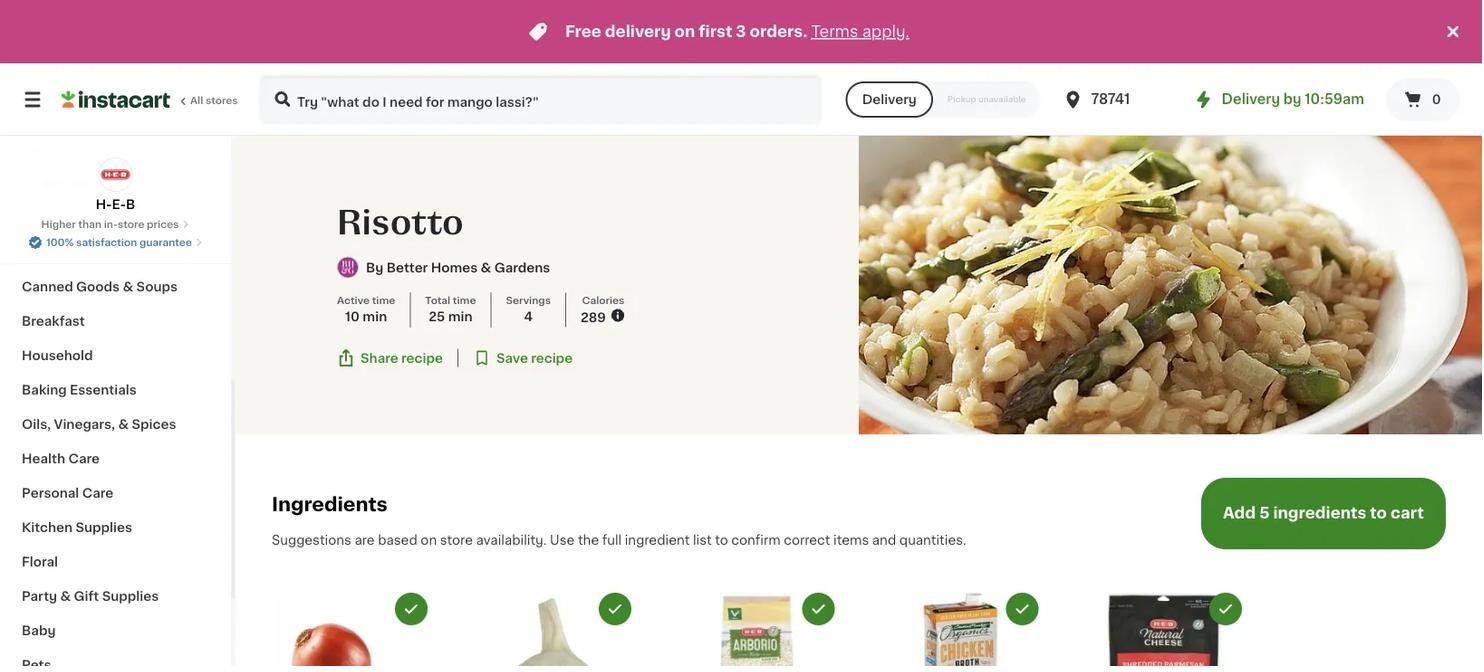 Task type: describe. For each thing, give the bounding box(es) containing it.
risotto image
[[859, 136, 1482, 435]]

household
[[22, 350, 93, 362]]

min for 25 min
[[448, 310, 473, 323]]

household link
[[11, 339, 220, 373]]

4
[[524, 310, 533, 323]]

save
[[496, 352, 528, 365]]

pasta
[[109, 212, 146, 225]]

and
[[872, 534, 896, 547]]

better
[[387, 262, 428, 274]]

terms
[[811, 24, 858, 39]]

time for 10 min
[[372, 296, 395, 305]]

add
[[1223, 506, 1256, 521]]

share recipe
[[361, 352, 443, 365]]

total
[[425, 296, 450, 305]]

oils, vinegars, & spices
[[22, 419, 176, 431]]

condiments & sauces link
[[11, 236, 220, 270]]

delivery by 10:59am
[[1222, 93, 1365, 106]]

sauces
[[119, 246, 167, 259]]

share
[[361, 352, 398, 365]]

min for 10 min
[[363, 310, 387, 323]]

higher than in-store prices
[[41, 220, 179, 230]]

1 product group from the left
[[272, 593, 428, 667]]

3 product group from the left
[[679, 593, 835, 667]]

breakfast
[[22, 315, 85, 328]]

h-e-b link
[[96, 158, 135, 214]]

to inside button
[[1370, 506, 1387, 521]]

5 product group from the left
[[1087, 593, 1242, 667]]

personal care link
[[11, 477, 220, 511]]

canned goods & soups
[[22, 281, 178, 294]]

baby
[[22, 625, 56, 638]]

higher
[[41, 220, 76, 230]]

homes
[[431, 262, 478, 274]]

personal
[[22, 487, 79, 500]]

foods
[[85, 178, 125, 190]]

availability.
[[476, 534, 547, 547]]

instacart logo image
[[62, 89, 170, 111]]

condiments
[[22, 246, 102, 259]]

servings 4
[[506, 296, 551, 323]]

confirm
[[731, 534, 781, 547]]

gardens
[[494, 262, 550, 274]]

active time 10 min
[[337, 296, 395, 323]]

stores
[[206, 96, 238, 106]]

supplies inside kitchen supplies link
[[76, 522, 132, 535]]

dry goods & pasta link
[[11, 201, 220, 236]]

care for personal care
[[82, 487, 113, 500]]

oils,
[[22, 419, 51, 431]]

add 5 ingredients to cart
[[1223, 506, 1424, 521]]

2 product group from the left
[[476, 593, 631, 667]]

e-
[[112, 198, 126, 211]]

canned
[[22, 281, 73, 294]]

servings
[[506, 296, 551, 305]]

satisfaction
[[76, 238, 137, 248]]

party & gift supplies link
[[11, 580, 220, 614]]

free
[[565, 24, 602, 39]]

than
[[78, 220, 102, 230]]

ingredients
[[1273, 506, 1367, 521]]

kitchen supplies
[[22, 522, 132, 535]]

soups
[[136, 281, 178, 294]]

by
[[366, 262, 384, 274]]

recipe for share recipe
[[401, 352, 443, 365]]

based
[[378, 534, 417, 547]]

100% satisfaction guarantee
[[46, 238, 192, 248]]

health care
[[22, 453, 100, 466]]

10
[[345, 310, 360, 323]]

25
[[429, 310, 445, 323]]

essentials
[[70, 384, 137, 397]]

active
[[337, 296, 370, 305]]

apply.
[[862, 24, 910, 39]]

kitchen supplies link
[[11, 511, 220, 545]]

care for health care
[[68, 453, 100, 466]]

unselect item image for third product group from the right
[[811, 602, 827, 618]]

dry goods & pasta
[[22, 212, 146, 225]]

100%
[[46, 238, 74, 248]]

guarantee
[[139, 238, 192, 248]]

total time 25 min
[[425, 296, 476, 323]]

1 unselect item image from the left
[[403, 602, 420, 618]]

unselect item image for fifth product group
[[1218, 602, 1234, 618]]

baby link
[[11, 614, 220, 649]]

2 unselect item image from the left
[[607, 602, 623, 618]]



Task type: locate. For each thing, give the bounding box(es) containing it.
1 min from the left
[[363, 310, 387, 323]]

delivery for delivery by 10:59am
[[1222, 93, 1280, 106]]

prepared foods
[[22, 178, 125, 190]]

gift
[[74, 591, 99, 603]]

are
[[355, 534, 375, 547]]

1 horizontal spatial time
[[453, 296, 476, 305]]

to
[[1370, 506, 1387, 521], [715, 534, 728, 547]]

78741 button
[[1062, 74, 1171, 125]]

use
[[550, 534, 575, 547]]

unselect item image
[[811, 602, 827, 618], [1218, 602, 1234, 618]]

&
[[95, 212, 106, 225], [105, 246, 116, 259], [481, 262, 491, 274], [123, 281, 133, 294], [118, 419, 129, 431], [60, 591, 71, 603]]

1 vertical spatial store
[[440, 534, 473, 547]]

recipe inside share recipe button
[[401, 352, 443, 365]]

items
[[834, 534, 869, 547]]

min
[[363, 310, 387, 323], [448, 310, 473, 323]]

orders.
[[750, 24, 808, 39]]

None search field
[[259, 74, 822, 125]]

quantities.
[[900, 534, 967, 547]]

list
[[693, 534, 712, 547]]

time right active
[[372, 296, 395, 305]]

store down b at top left
[[118, 220, 144, 230]]

0 horizontal spatial min
[[363, 310, 387, 323]]

delivery button
[[846, 82, 933, 118]]

correct
[[784, 534, 830, 547]]

min right 25
[[448, 310, 473, 323]]

supplies
[[76, 522, 132, 535], [102, 591, 159, 603]]

on left first
[[675, 24, 695, 39]]

to right the list
[[715, 534, 728, 547]]

goods for canned
[[76, 281, 120, 294]]

0 horizontal spatial unselect item image
[[403, 602, 420, 618]]

1 horizontal spatial store
[[440, 534, 473, 547]]

first
[[699, 24, 732, 39]]

1 unselect item image from the left
[[811, 602, 827, 618]]

terms apply. link
[[811, 24, 910, 39]]

goods down condiments & sauces
[[76, 281, 120, 294]]

0 vertical spatial supplies
[[76, 522, 132, 535]]

289
[[581, 311, 606, 324]]

recipe right save
[[531, 352, 573, 365]]

recipe
[[401, 352, 443, 365], [531, 352, 573, 365]]

party & gift supplies
[[22, 591, 159, 603]]

service type group
[[846, 82, 1041, 118]]

time right total
[[453, 296, 476, 305]]

time inside active time 10 min
[[372, 296, 395, 305]]

0 horizontal spatial store
[[118, 220, 144, 230]]

2 unselect item image from the left
[[1218, 602, 1234, 618]]

10:59am
[[1305, 93, 1365, 106]]

min inside total time 25 min
[[448, 310, 473, 323]]

78741
[[1091, 93, 1130, 106]]

baking
[[22, 384, 67, 397]]

baking essentials
[[22, 384, 137, 397]]

1 vertical spatial on
[[421, 534, 437, 547]]

100% satisfaction guarantee button
[[28, 232, 203, 250]]

3
[[736, 24, 746, 39]]

goods for dry
[[49, 212, 92, 225]]

3 unselect item image from the left
[[1014, 602, 1031, 618]]

1 vertical spatial supplies
[[102, 591, 159, 603]]

supplies up baby link
[[102, 591, 159, 603]]

kitchen
[[22, 522, 73, 535]]

delivery inside delivery button
[[862, 93, 917, 106]]

all stores
[[190, 96, 238, 106]]

limited time offer region
[[0, 0, 1442, 63]]

0
[[1432, 93, 1441, 106]]

time for 25 min
[[453, 296, 476, 305]]

delivery for delivery
[[862, 93, 917, 106]]

recipe right share
[[401, 352, 443, 365]]

cart
[[1391, 506, 1424, 521]]

by better homes & gardens
[[366, 262, 550, 274]]

oils, vinegars, & spices link
[[11, 408, 220, 442]]

goods up 100%
[[49, 212, 92, 225]]

delivery left 'by'
[[1222, 93, 1280, 106]]

personal care
[[22, 487, 113, 500]]

care down health care link at left
[[82, 487, 113, 500]]

by
[[1284, 93, 1302, 106]]

ingredients
[[272, 496, 388, 515]]

1 vertical spatial to
[[715, 534, 728, 547]]

health care link
[[11, 442, 220, 477]]

2 horizontal spatial unselect item image
[[1014, 602, 1031, 618]]

2 min from the left
[[448, 310, 473, 323]]

time
[[372, 296, 395, 305], [453, 296, 476, 305]]

0 button
[[1386, 78, 1461, 121]]

breakfast link
[[11, 304, 220, 339]]

1 horizontal spatial unselect item image
[[1218, 602, 1234, 618]]

1 horizontal spatial unselect item image
[[607, 602, 623, 618]]

unselect item image
[[403, 602, 420, 618], [607, 602, 623, 618], [1014, 602, 1031, 618]]

share recipe button
[[337, 349, 443, 367]]

supplies down personal care link
[[76, 522, 132, 535]]

health
[[22, 453, 65, 466]]

store inside higher than in-store prices "link"
[[118, 220, 144, 230]]

1 recipe from the left
[[401, 352, 443, 365]]

calories
[[582, 296, 625, 305]]

1 horizontal spatial on
[[675, 24, 695, 39]]

0 vertical spatial on
[[675, 24, 695, 39]]

in-
[[104, 220, 118, 230]]

4 product group from the left
[[883, 593, 1039, 667]]

1 horizontal spatial to
[[1370, 506, 1387, 521]]

h-e-b logo image
[[98, 158, 133, 192]]

on
[[675, 24, 695, 39], [421, 534, 437, 547]]

delivery down the apply.
[[862, 93, 917, 106]]

risotto
[[337, 207, 464, 239]]

product group
[[272, 593, 428, 667], [476, 593, 631, 667], [679, 593, 835, 667], [883, 593, 1039, 667], [1087, 593, 1242, 667]]

recipe for save recipe
[[531, 352, 573, 365]]

save recipe
[[496, 352, 573, 365]]

min inside active time 10 min
[[363, 310, 387, 323]]

higher than in-store prices link
[[41, 217, 190, 232]]

prices
[[147, 220, 179, 230]]

0 horizontal spatial on
[[421, 534, 437, 547]]

prepared
[[22, 178, 82, 190]]

suggestions are based on store availability. use the full ingredient list to confirm correct items and quantities.
[[272, 534, 967, 547]]

spices
[[132, 419, 176, 431]]

baking essentials link
[[11, 373, 220, 408]]

deli link
[[11, 132, 220, 167]]

1 vertical spatial goods
[[76, 281, 120, 294]]

care down vinegars, on the bottom left
[[68, 453, 100, 466]]

all
[[190, 96, 203, 106]]

to left cart in the right of the page
[[1370, 506, 1387, 521]]

delivery inside delivery by 10:59am link
[[1222, 93, 1280, 106]]

0 vertical spatial care
[[68, 453, 100, 466]]

on inside limited time offer 'region'
[[675, 24, 695, 39]]

time inside total time 25 min
[[453, 296, 476, 305]]

0 horizontal spatial time
[[372, 296, 395, 305]]

1 horizontal spatial delivery
[[1222, 93, 1280, 106]]

delivery
[[605, 24, 671, 39]]

free delivery on first 3 orders. terms apply.
[[565, 24, 910, 39]]

2 recipe from the left
[[531, 352, 573, 365]]

h-
[[96, 198, 112, 211]]

0 vertical spatial store
[[118, 220, 144, 230]]

5
[[1260, 506, 1270, 521]]

0 horizontal spatial delivery
[[862, 93, 917, 106]]

full
[[602, 534, 622, 547]]

h-e-b
[[96, 198, 135, 211]]

0 horizontal spatial to
[[715, 534, 728, 547]]

save recipe button
[[473, 349, 573, 367]]

canned goods & soups link
[[11, 270, 220, 304]]

add 5 ingredients to cart button
[[1201, 478, 1446, 550]]

0 horizontal spatial unselect item image
[[811, 602, 827, 618]]

store left availability. on the left of the page
[[440, 534, 473, 547]]

supplies inside party & gift supplies link
[[102, 591, 159, 603]]

delivery
[[1222, 93, 1280, 106], [862, 93, 917, 106]]

1 horizontal spatial min
[[448, 310, 473, 323]]

1 time from the left
[[372, 296, 395, 305]]

min right 10
[[363, 310, 387, 323]]

0 vertical spatial goods
[[49, 212, 92, 225]]

all stores link
[[62, 74, 239, 125]]

1 vertical spatial care
[[82, 487, 113, 500]]

0 vertical spatial to
[[1370, 506, 1387, 521]]

1 horizontal spatial recipe
[[531, 352, 573, 365]]

suggestions
[[272, 534, 351, 547]]

0 horizontal spatial recipe
[[401, 352, 443, 365]]

2 time from the left
[[453, 296, 476, 305]]

delivery by 10:59am link
[[1193, 89, 1365, 111]]

on right the based
[[421, 534, 437, 547]]

Search field
[[261, 76, 821, 123]]

dry
[[22, 212, 46, 225]]

party
[[22, 591, 57, 603]]

ingredient
[[625, 534, 690, 547]]

recipe inside 'save recipe' button
[[531, 352, 573, 365]]



Task type: vqa. For each thing, say whether or not it's contained in the screenshot.
Best match Sort by Field
no



